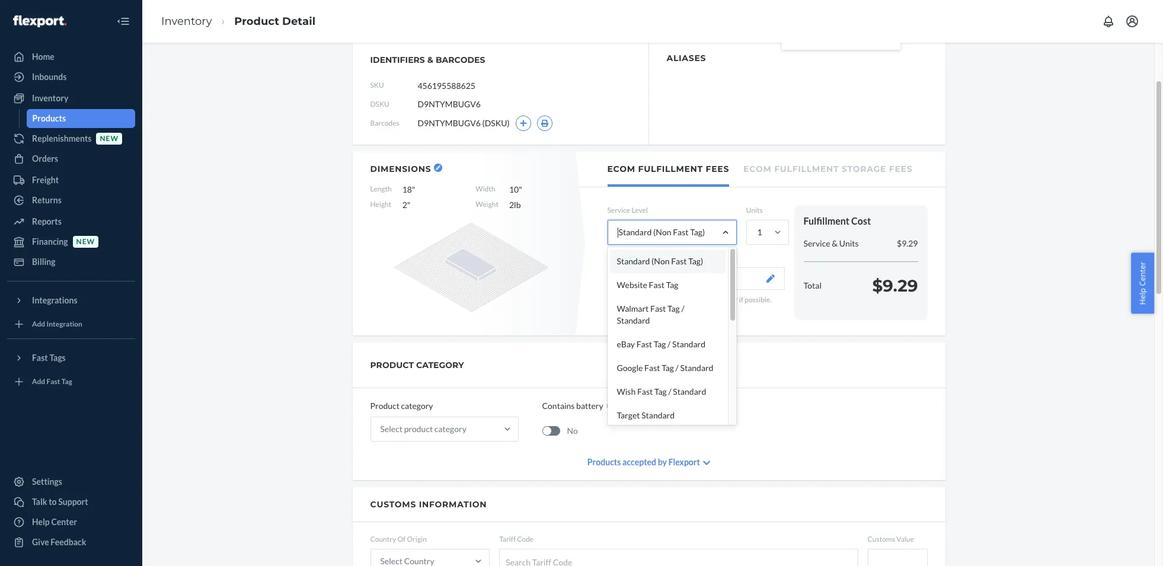 Task type: vqa. For each thing, say whether or not it's contained in the screenshot.
'email address' email field
no



Task type: describe. For each thing, give the bounding box(es) containing it.
/ for wish fast tag / standard
[[668, 387, 672, 397]]

freight link
[[7, 171, 135, 190]]

help center button
[[1132, 253, 1154, 314]]

0 horizontal spatial units
[[746, 206, 763, 215]]

flexport recommended button
[[607, 268, 785, 290]]

wish fast tag / standard
[[617, 387, 706, 397]]

tag for website
[[666, 280, 679, 290]]

billing
[[32, 257, 55, 267]]

product detail
[[234, 15, 315, 28]]

add fast tag link
[[7, 372, 135, 391]]

customs information
[[370, 499, 487, 510]]

settings
[[32, 477, 62, 487]]

contains battery
[[542, 401, 603, 411]]

pencil alt image
[[436, 165, 441, 170]]

flexport logo image
[[13, 15, 66, 27]]

fulfillment cost
[[804, 215, 871, 227]]

18 "
[[402, 184, 415, 194]]

or
[[687, 295, 694, 304]]

1 vertical spatial standard (non fast tag)
[[617, 256, 703, 266]]

product
[[370, 360, 414, 371]]

inbounds
[[32, 72, 67, 82]]

fast for google fast tag / standard
[[645, 363, 660, 373]]

wish
[[617, 387, 636, 397]]

likely
[[607, 295, 626, 304]]

country of origin
[[370, 535, 427, 544]]

country
[[370, 535, 396, 544]]

integrations button
[[7, 291, 135, 310]]

help inside help center link
[[32, 517, 50, 527]]

print image
[[541, 120, 549, 127]]

open notifications image
[[1102, 14, 1116, 28]]

1
[[757, 227, 762, 237]]

ecom for ecom fulfillment storage fees
[[744, 164, 772, 174]]

standard up website
[[617, 256, 650, 266]]

standard down wish fast tag / standard
[[642, 410, 675, 420]]

dsku
[[370, 100, 389, 109]]

1 horizontal spatial units
[[839, 238, 859, 248]]

service & units
[[804, 238, 859, 248]]

home
[[32, 52, 54, 62]]

ecom fulfillment storage fees tab
[[744, 152, 913, 184]]

tags
[[49, 353, 66, 363]]

0 horizontal spatial inventory
[[32, 93, 68, 103]]

2 for lb
[[509, 200, 514, 210]]

tag for add
[[62, 377, 72, 386]]

total
[[804, 280, 822, 290]]

d9ntymbugv6 for d9ntymbugv6
[[418, 99, 481, 109]]

standard down google fast tag / standard
[[673, 387, 706, 397]]

storage
[[842, 164, 887, 174]]

product detail link
[[234, 15, 315, 28]]

0 vertical spatial category
[[401, 401, 433, 411]]

talk
[[32, 497, 47, 507]]

help center inside help center link
[[32, 517, 77, 527]]

information
[[419, 499, 487, 510]]

battery
[[576, 401, 603, 411]]

orders
[[32, 154, 58, 164]]

ecom for ecom fulfillment fees
[[607, 164, 636, 174]]

length
[[370, 184, 392, 193]]

flexport recommended
[[618, 274, 704, 284]]

1 vertical spatial inventory link
[[7, 89, 135, 108]]

returns
[[32, 195, 62, 205]]

fast for walmart fast tag / standard
[[650, 304, 666, 314]]

customs for customs information
[[370, 499, 416, 510]]

18
[[402, 184, 412, 194]]

product category
[[370, 360, 464, 371]]

of
[[398, 535, 406, 544]]

new for financing
[[76, 237, 95, 246]]

walmart
[[617, 304, 649, 314]]

replenishments
[[32, 133, 92, 143]]

" for 2 "
[[407, 200, 411, 210]]

ecom fulfillment fees
[[607, 164, 729, 174]]

tariff code
[[499, 535, 534, 544]]

if
[[739, 295, 744, 304]]

ebay fast tag / standard
[[617, 339, 706, 349]]

identifiers & barcodes
[[370, 55, 485, 65]]

1 vertical spatial a
[[714, 306, 718, 315]]

financing
[[32, 237, 68, 247]]

fulfillment for fees
[[638, 164, 703, 174]]

flexport inside flexport recommended button
[[618, 274, 648, 284]]

customs for customs value
[[868, 535, 895, 544]]

new for replenishments
[[100, 134, 119, 143]]

possible.
[[745, 295, 772, 304]]

ecom fulfillment fees tab
[[607, 152, 729, 187]]

website
[[617, 280, 647, 290]]

select
[[380, 424, 403, 434]]

orders link
[[7, 149, 135, 168]]

0 vertical spatial ship
[[635, 295, 648, 304]]

add integration
[[32, 320, 82, 329]]

billing link
[[7, 253, 135, 272]]

1 vertical spatial center
[[51, 517, 77, 527]]

give feedback button
[[7, 533, 135, 552]]

tag for ebay
[[654, 339, 666, 349]]

help inside help center button
[[1138, 288, 1148, 305]]

standard down level
[[619, 227, 652, 237]]

standard up google fast tag / standard
[[672, 339, 706, 349]]

inbounds link
[[7, 68, 135, 87]]

add fast tag
[[32, 377, 72, 386]]

width
[[476, 184, 495, 193]]

ecom fulfillment storage fees
[[744, 164, 913, 174]]

product for product category
[[370, 401, 400, 411]]

products accepted by flexport
[[587, 457, 700, 467]]

" for 18 "
[[412, 184, 415, 194]]

2 "
[[402, 200, 411, 210]]

service level
[[607, 206, 648, 215]]

product for product detail
[[234, 15, 279, 28]]

target standard
[[617, 410, 675, 420]]

fast tags button
[[7, 349, 135, 368]]

plus image
[[520, 120, 527, 127]]

center inside button
[[1138, 262, 1148, 286]]

1 vertical spatial in
[[707, 306, 713, 315]]

0 vertical spatial tag)
[[690, 227, 705, 237]]

breadcrumbs navigation
[[152, 4, 325, 39]]

2 for "
[[402, 200, 407, 210]]

d9ntymbugv6 for d9ntymbugv6 (dsku)
[[418, 118, 481, 128]]

2 lb
[[509, 200, 521, 210]]

tariff
[[499, 535, 516, 544]]

inventory inside breadcrumbs navigation
[[161, 15, 212, 28]]

0 horizontal spatial a
[[656, 295, 660, 304]]

returns link
[[7, 191, 135, 210]]

give feedback
[[32, 537, 86, 547]]

/ for walmart fast tag / standard
[[682, 304, 685, 314]]



Task type: locate. For each thing, give the bounding box(es) containing it.
0 horizontal spatial "
[[407, 200, 411, 210]]

open account menu image
[[1125, 14, 1140, 28]]

to inside likely to ship in a polybag or bubble mailer if possible. heavier products will likely ship in a box.
[[627, 295, 634, 304]]

0 vertical spatial (non
[[653, 227, 672, 237]]

0 vertical spatial customs
[[370, 499, 416, 510]]

& for service
[[832, 238, 838, 248]]

category
[[416, 360, 464, 371]]

1 horizontal spatial help center
[[1138, 262, 1148, 305]]

standard inside walmart fast tag / standard
[[617, 316, 650, 326]]

0 horizontal spatial 2
[[402, 200, 407, 210]]

accepted
[[623, 457, 656, 467]]

0 horizontal spatial ship
[[635, 295, 648, 304]]

1 horizontal spatial service
[[804, 238, 830, 248]]

service for service level
[[607, 206, 630, 215]]

fulfillment up service & units at the right top of page
[[804, 215, 850, 227]]

google fast tag / standard
[[617, 363, 714, 373]]

pen image
[[766, 275, 775, 283]]

products left accepted
[[587, 457, 621, 467]]

1 vertical spatial &
[[832, 238, 838, 248]]

contains
[[542, 401, 575, 411]]

box.
[[719, 306, 732, 315]]

add left integration
[[32, 320, 45, 329]]

&
[[427, 55, 433, 65], [832, 238, 838, 248]]

products for products accepted by flexport
[[587, 457, 621, 467]]

freight
[[32, 175, 59, 185]]

customs up "country of origin"
[[370, 499, 416, 510]]

feedback
[[51, 537, 86, 547]]

1 horizontal spatial new
[[100, 134, 119, 143]]

& down fulfillment cost
[[832, 238, 838, 248]]

service for service & units
[[804, 238, 830, 248]]

1 vertical spatial products
[[587, 457, 621, 467]]

website fast tag
[[617, 280, 679, 290]]

1 ecom from the left
[[607, 164, 636, 174]]

give
[[32, 537, 49, 547]]

0 horizontal spatial ecom
[[607, 164, 636, 174]]

" for 10 " height
[[519, 184, 522, 194]]

1 horizontal spatial product
[[370, 401, 400, 411]]

tag
[[666, 280, 679, 290], [668, 304, 680, 314], [654, 339, 666, 349], [662, 363, 674, 373], [62, 377, 72, 386], [655, 387, 667, 397]]

packaging
[[607, 253, 639, 262]]

tag inside the add fast tag link
[[62, 377, 72, 386]]

dimensions
[[370, 164, 431, 174]]

walmart fast tag / standard
[[617, 304, 685, 326]]

2 ecom from the left
[[744, 164, 772, 174]]

0 vertical spatial new
[[100, 134, 119, 143]]

customs value
[[868, 535, 914, 544]]

product category
[[370, 401, 433, 411]]

polybag
[[661, 295, 686, 304]]

origin
[[407, 535, 427, 544]]

0 horizontal spatial service
[[607, 206, 630, 215]]

" down dimensions
[[412, 184, 415, 194]]

1 horizontal spatial category
[[435, 424, 467, 434]]

add integration link
[[7, 315, 135, 334]]

1 horizontal spatial fees
[[889, 164, 913, 174]]

units down fulfillment cost
[[839, 238, 859, 248]]

/ for google fast tag / standard
[[676, 363, 679, 373]]

2 2 from the left
[[509, 200, 514, 210]]

standard (non fast tag) up flexport recommended
[[617, 256, 703, 266]]

no
[[567, 425, 578, 436]]

0 vertical spatial a
[[656, 295, 660, 304]]

1 vertical spatial to
[[49, 497, 57, 507]]

products link
[[26, 109, 135, 128]]

" down 18 "
[[407, 200, 411, 210]]

flexport down packaging
[[618, 274, 648, 284]]

code
[[517, 535, 534, 544]]

1 d9ntymbugv6 from the top
[[418, 99, 481, 109]]

standard (non fast tag)
[[619, 227, 705, 237], [617, 256, 703, 266]]

1 vertical spatial units
[[839, 238, 859, 248]]

tag for wish
[[655, 387, 667, 397]]

0 vertical spatial $9.29
[[897, 238, 918, 248]]

0 vertical spatial help center
[[1138, 262, 1148, 305]]

0 horizontal spatial to
[[49, 497, 57, 507]]

new down products link
[[100, 134, 119, 143]]

10 " height
[[370, 184, 522, 209]]

$9.29
[[897, 238, 918, 248], [872, 276, 918, 296]]

None text field
[[418, 74, 506, 97], [868, 549, 928, 566], [418, 74, 506, 97], [868, 549, 928, 566]]

/ up google fast tag / standard
[[668, 339, 671, 349]]

0 horizontal spatial category
[[401, 401, 433, 411]]

product up the select
[[370, 401, 400, 411]]

lb
[[514, 200, 521, 210]]

chevron down image
[[703, 459, 710, 467]]

1 add from the top
[[32, 320, 45, 329]]

new down reports link
[[76, 237, 95, 246]]

to right talk
[[49, 497, 57, 507]]

1 horizontal spatial center
[[1138, 262, 1148, 286]]

2 down 10
[[509, 200, 514, 210]]

ebay
[[617, 339, 635, 349]]

height
[[370, 200, 391, 209]]

service down fulfillment cost
[[804, 238, 830, 248]]

/ down google fast tag / standard
[[668, 387, 672, 397]]

cost
[[852, 215, 871, 227]]

product
[[404, 424, 433, 434]]

1 vertical spatial customs
[[868, 535, 895, 544]]

ship up products
[[635, 295, 648, 304]]

service level element
[[607, 220, 737, 428]]

units up 1
[[746, 206, 763, 215]]

0 horizontal spatial product
[[234, 15, 279, 28]]

integration
[[47, 320, 82, 329]]

1 horizontal spatial "
[[412, 184, 415, 194]]

tab list containing ecom fulfillment fees
[[579, 152, 945, 187]]

will
[[663, 306, 674, 315]]

inventory link
[[161, 15, 212, 28], [7, 89, 135, 108]]

1 vertical spatial flexport
[[669, 457, 700, 467]]

sku
[[370, 81, 384, 90]]

fulfillment left storage on the right top of the page
[[774, 164, 839, 174]]

new
[[100, 134, 119, 143], [76, 237, 95, 246]]

service left level
[[607, 206, 630, 215]]

0 vertical spatial to
[[627, 295, 634, 304]]

1 horizontal spatial ecom
[[744, 164, 772, 174]]

0 vertical spatial center
[[1138, 262, 1148, 286]]

0 vertical spatial &
[[427, 55, 433, 65]]

help center link
[[7, 513, 135, 532]]

customs
[[370, 499, 416, 510], [868, 535, 895, 544]]

products
[[634, 306, 661, 315]]

fees
[[706, 164, 729, 174], [889, 164, 913, 174]]

/ left the or
[[682, 304, 685, 314]]

standard down walmart at the bottom of the page
[[617, 316, 650, 326]]

0 horizontal spatial help center
[[32, 517, 77, 527]]

customs left value
[[868, 535, 895, 544]]

1 vertical spatial d9ntymbugv6
[[418, 118, 481, 128]]

fast tags
[[32, 353, 66, 363]]

1 vertical spatial tag)
[[689, 256, 703, 266]]

1 horizontal spatial a
[[714, 306, 718, 315]]

product left detail
[[234, 15, 279, 28]]

standard (non fast tag) down level
[[619, 227, 705, 237]]

standard up wish fast tag / standard
[[680, 363, 714, 373]]

category
[[401, 401, 433, 411], [435, 424, 467, 434]]

1 horizontal spatial to
[[627, 295, 634, 304]]

& for identifiers
[[427, 55, 433, 65]]

in down bubble
[[707, 306, 713, 315]]

talk to support button
[[7, 493, 135, 512]]

products for products
[[32, 113, 66, 123]]

0 horizontal spatial fees
[[706, 164, 729, 174]]

to for talk
[[49, 497, 57, 507]]

product inside breadcrumbs navigation
[[234, 15, 279, 28]]

0 vertical spatial inventory link
[[161, 15, 212, 28]]

0 horizontal spatial in
[[649, 295, 655, 304]]

help center
[[1138, 262, 1148, 305], [32, 517, 77, 527]]

2 add from the top
[[32, 377, 45, 386]]

value
[[897, 535, 914, 544]]

1 2 from the left
[[402, 200, 407, 210]]

fast inside walmart fast tag / standard
[[650, 304, 666, 314]]

in up products
[[649, 295, 655, 304]]

1 horizontal spatial 2
[[509, 200, 514, 210]]

" up lb
[[519, 184, 522, 194]]

1 horizontal spatial help
[[1138, 288, 1148, 305]]

1 horizontal spatial products
[[587, 457, 621, 467]]

reports link
[[7, 212, 135, 231]]

0 horizontal spatial center
[[51, 517, 77, 527]]

1 vertical spatial help center
[[32, 517, 77, 527]]

1 vertical spatial new
[[76, 237, 95, 246]]

barcodes
[[370, 119, 399, 128]]

tag for walmart
[[668, 304, 680, 314]]

add for add integration
[[32, 320, 45, 329]]

0 horizontal spatial products
[[32, 113, 66, 123]]

0 vertical spatial add
[[32, 320, 45, 329]]

category up product
[[401, 401, 433, 411]]

a up products
[[656, 295, 660, 304]]

fast for add fast tag
[[47, 377, 60, 386]]

d9ntymbugv6
[[418, 99, 481, 109], [418, 118, 481, 128]]

inventory link inside breadcrumbs navigation
[[161, 15, 212, 28]]

target
[[617, 410, 640, 420]]

standard
[[619, 227, 652, 237], [617, 256, 650, 266], [617, 316, 650, 326], [672, 339, 706, 349], [680, 363, 714, 373], [673, 387, 706, 397], [642, 410, 675, 420]]

by
[[658, 457, 667, 467]]

home link
[[7, 47, 135, 66]]

" inside 10 " height
[[519, 184, 522, 194]]

1 vertical spatial product
[[370, 401, 400, 411]]

bubble
[[695, 295, 717, 304]]

(non
[[653, 227, 672, 237], [652, 256, 670, 266]]

add down fast tags
[[32, 377, 45, 386]]

likely
[[675, 306, 691, 315]]

reports
[[32, 216, 62, 227]]

0 vertical spatial d9ntymbugv6
[[418, 99, 481, 109]]

& left barcodes on the left
[[427, 55, 433, 65]]

0 vertical spatial products
[[32, 113, 66, 123]]

fast for ebay fast tag / standard
[[637, 339, 652, 349]]

1 vertical spatial help
[[32, 517, 50, 527]]

0 horizontal spatial help
[[32, 517, 50, 527]]

likely to ship in a polybag or bubble mailer if possible. heavier products will likely ship in a box.
[[607, 295, 772, 315]]

d9ntymbugv6 (dsku)
[[418, 118, 510, 128]]

0 vertical spatial inventory
[[161, 15, 212, 28]]

1 horizontal spatial ship
[[693, 306, 705, 315]]

fulfillment up level
[[638, 164, 703, 174]]

in
[[649, 295, 655, 304], [707, 306, 713, 315]]

0 horizontal spatial new
[[76, 237, 95, 246]]

0 horizontal spatial customs
[[370, 499, 416, 510]]

help center inside help center button
[[1138, 262, 1148, 305]]

products up replenishments
[[32, 113, 66, 123]]

flexport
[[618, 274, 648, 284], [669, 457, 700, 467]]

$9.29 for service & units
[[897, 238, 918, 248]]

units
[[746, 206, 763, 215], [839, 238, 859, 248]]

1 horizontal spatial flexport
[[669, 457, 700, 467]]

products
[[32, 113, 66, 123], [587, 457, 621, 467]]

1 vertical spatial ship
[[693, 306, 705, 315]]

1 horizontal spatial customs
[[868, 535, 895, 544]]

1 vertical spatial add
[[32, 377, 45, 386]]

0 vertical spatial in
[[649, 295, 655, 304]]

to inside button
[[49, 497, 57, 507]]

to right likely
[[627, 295, 634, 304]]

1 fees from the left
[[706, 164, 729, 174]]

0 vertical spatial flexport
[[618, 274, 648, 284]]

tag for google
[[662, 363, 674, 373]]

1 horizontal spatial in
[[707, 306, 713, 315]]

1 vertical spatial category
[[435, 424, 467, 434]]

/ up wish fast tag / standard
[[676, 363, 679, 373]]

ecom
[[607, 164, 636, 174], [744, 164, 772, 174]]

1 horizontal spatial inventory
[[161, 15, 212, 28]]

0 horizontal spatial inventory link
[[7, 89, 135, 108]]

2 down 18 at top
[[402, 200, 407, 210]]

a left box. on the bottom right
[[714, 306, 718, 315]]

tag inside walmart fast tag / standard
[[668, 304, 680, 314]]

integrations
[[32, 295, 77, 305]]

detail
[[282, 15, 315, 28]]

fast inside dropdown button
[[32, 353, 48, 363]]

fast for wish fast tag / standard
[[637, 387, 653, 397]]

ship down bubble
[[693, 306, 705, 315]]

1 vertical spatial $9.29
[[872, 276, 918, 296]]

google
[[617, 363, 643, 373]]

d9ntymbugv6 up "d9ntymbugv6 (dsku)"
[[418, 99, 481, 109]]

settings link
[[7, 473, 135, 492]]

0 vertical spatial help
[[1138, 288, 1148, 305]]

0 vertical spatial units
[[746, 206, 763, 215]]

0 horizontal spatial &
[[427, 55, 433, 65]]

/
[[682, 304, 685, 314], [668, 339, 671, 349], [676, 363, 679, 373], [668, 387, 672, 397]]

2 d9ntymbugv6 from the top
[[418, 118, 481, 128]]

1 vertical spatial service
[[804, 238, 830, 248]]

$9.29 for total
[[872, 276, 918, 296]]

1 vertical spatial (non
[[652, 256, 670, 266]]

barcodes
[[436, 55, 485, 65]]

0 vertical spatial product
[[234, 15, 279, 28]]

1 horizontal spatial &
[[832, 238, 838, 248]]

weight
[[476, 200, 499, 209]]

level
[[632, 206, 648, 215]]

2 fees from the left
[[889, 164, 913, 174]]

flexport right by
[[669, 457, 700, 467]]

/ for ebay fast tag / standard
[[668, 339, 671, 349]]

tab list
[[579, 152, 945, 187]]

tag)
[[690, 227, 705, 237], [689, 256, 703, 266]]

to
[[627, 295, 634, 304], [49, 497, 57, 507]]

category right product
[[435, 424, 467, 434]]

aliases
[[667, 53, 706, 63]]

0 horizontal spatial flexport
[[618, 274, 648, 284]]

/ inside walmart fast tag / standard
[[682, 304, 685, 314]]

fast for website fast tag
[[649, 280, 665, 290]]

fulfillment for storage
[[774, 164, 839, 174]]

1 vertical spatial inventory
[[32, 93, 68, 103]]

identifiers
[[370, 55, 425, 65]]

to for likely
[[627, 295, 634, 304]]

2 horizontal spatial "
[[519, 184, 522, 194]]

0 vertical spatial service
[[607, 206, 630, 215]]

0 vertical spatial standard (non fast tag)
[[619, 227, 705, 237]]

talk to support
[[32, 497, 88, 507]]

add for add fast tag
[[32, 377, 45, 386]]

d9ntymbugv6 up the pencil alt image
[[418, 118, 481, 128]]

select product category
[[380, 424, 467, 434]]

1 horizontal spatial inventory link
[[161, 15, 212, 28]]

close navigation image
[[116, 14, 130, 28]]



